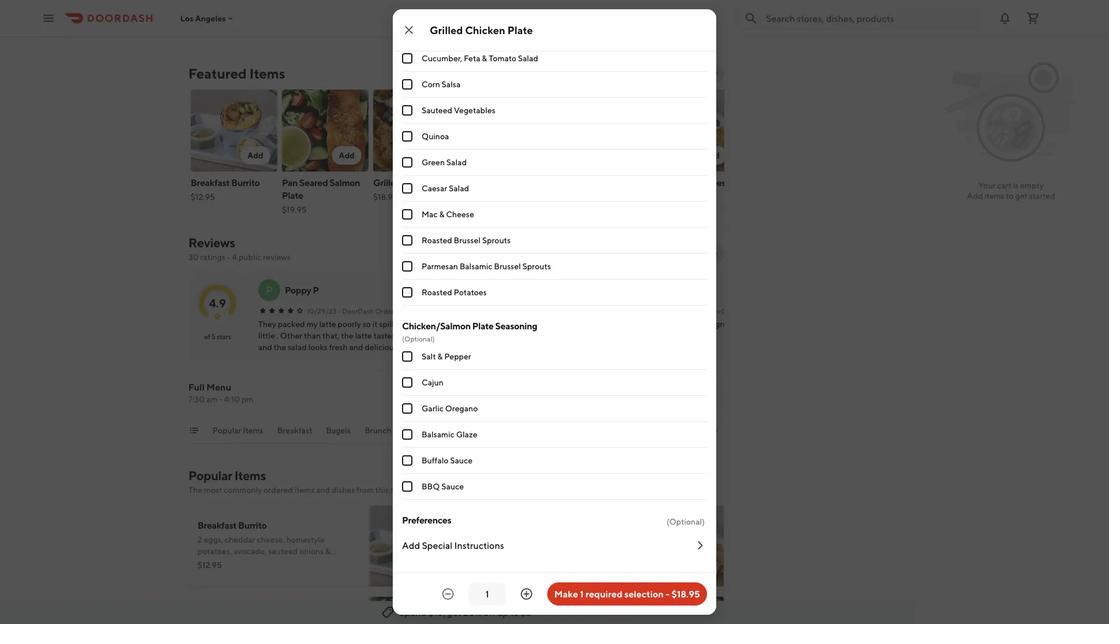 Task type: locate. For each thing, give the bounding box(es) containing it.
&
[[482, 53, 487, 63], [693, 177, 699, 188], [439, 209, 445, 219], [438, 352, 443, 361], [744, 426, 749, 435], [325, 546, 331, 556]]

2 doordash from the left
[[520, 307, 552, 315]]

p left poppy
[[266, 284, 273, 296]]

0 vertical spatial cheese
[[700, 177, 731, 188]]

1 horizontal spatial to
[[1006, 191, 1014, 200]]

1 horizontal spatial p
[[313, 285, 319, 296]]

1 horizontal spatial cheese
[[700, 177, 731, 188]]

breakfast
[[191, 177, 230, 188], [277, 426, 312, 435], [198, 520, 237, 531]]

doordash right 10/18/23 at the right
[[706, 307, 738, 315]]

cucumber, feta & tomato salad
[[422, 53, 538, 63]]

notification bell image
[[998, 11, 1012, 25]]

quinoa
[[422, 131, 449, 141]]

scroll menu navigation right image
[[711, 426, 720, 435]]

1 horizontal spatial balsamic
[[460, 261, 493, 271]]

& right egg
[[693, 177, 699, 188]]

2 vertical spatial grilled
[[470, 611, 498, 622]]

2 inside hot plate sides group
[[470, 36, 474, 44]]

get right $15,
[[447, 607, 461, 618]]

of
[[204, 332, 210, 340], [524, 535, 531, 544]]

add
[[248, 151, 263, 160], [339, 151, 355, 160], [430, 151, 446, 160], [704, 151, 720, 160], [967, 191, 983, 200], [619, 249, 635, 258], [402, 540, 420, 551], [422, 566, 438, 575], [695, 566, 711, 575]]

add special instructions
[[402, 540, 504, 551]]

fresh right the a
[[487, 546, 506, 556]]

0 horizontal spatial brussel
[[454, 235, 481, 245]]

1 horizontal spatial of
[[524, 535, 531, 544]]

items inside button
[[243, 426, 263, 435]]

plate inside chicken/salmon plate seasoning (optional)
[[472, 320, 494, 331]]

of inside 2 eggs, choice of cheese, bacon and served on a fresh brioche bun
[[524, 535, 531, 544]]

breakfast for 2 eggs, cheddar cheese, homestyle potatoes, avocado, sauteed onions & peppers, fresh spicy salsa
[[198, 520, 237, 531]]

2 up potatoes,
[[198, 535, 202, 544]]

vegetables
[[454, 105, 496, 115]]

grilled down current quantity is 1 number field
[[470, 611, 498, 622]]

• left 4
[[227, 252, 230, 262]]

& inside button
[[744, 426, 749, 435]]

0 horizontal spatial breakfast burrito image
[[191, 90, 277, 172]]

1 roasted from the top
[[422, 235, 452, 245]]

plate down pan
[[282, 190, 303, 201]]

1 order from the left
[[375, 307, 394, 315]]

2 inside 2 eggs, choice of cheese, bacon and served on a fresh brioche bun
[[470, 535, 475, 544]]

grilled chicken plate inside dialog
[[430, 24, 533, 36]]

popular up most
[[188, 468, 232, 483]]

breakfast burrito image down store
[[370, 505, 452, 587]]

1 vertical spatial roasted
[[422, 287, 452, 297]]

0 vertical spatial items
[[985, 191, 1005, 200]]

popular
[[213, 426, 241, 435], [188, 468, 232, 483]]

$18.95 inside grilled chicken plate $18.95
[[373, 192, 398, 202]]

plate down "8/14/23" on the left
[[472, 320, 494, 331]]

up
[[497, 607, 508, 618]]

0 horizontal spatial grilled
[[373, 177, 401, 188]]

sprouts
[[482, 235, 511, 245], [523, 261, 551, 271]]

burrito left pan
[[231, 177, 260, 188]]

am
[[206, 394, 218, 404]]

items inside heading
[[249, 65, 285, 81]]

doordash right "10/29/23"
[[342, 307, 374, 315]]

• for 10/18/23
[[702, 307, 705, 315]]

1 horizontal spatial brussel
[[494, 261, 521, 271]]

to
[[1006, 191, 1014, 200], [510, 607, 519, 618]]

1 vertical spatial brussel
[[494, 261, 521, 271]]

salt & pepper
[[422, 352, 471, 361]]

fresh down avocado,
[[231, 558, 250, 567]]

chicken up $17.95
[[465, 177, 498, 188]]

0 horizontal spatial fresh
[[231, 558, 250, 567]]

corn salsa
[[422, 79, 461, 89]]

1 vertical spatial popular
[[188, 468, 232, 483]]

chicken up pepper
[[441, 331, 471, 340]]

items down "your"
[[985, 191, 1005, 200]]

1 vertical spatial breakfast burrito image
[[370, 505, 452, 587]]

eggs, up potatoes,
[[204, 535, 223, 544]]

2 right select
[[470, 36, 474, 44]]

- inside full menu 7:30 am - 4:10 pm
[[219, 394, 223, 404]]

chicken avocado salad image
[[465, 90, 551, 172]]

0 horizontal spatial doordash
[[342, 307, 374, 315]]

$18.95 left caesar salad checkbox
[[373, 192, 398, 202]]

salad right green
[[447, 157, 467, 167]]

brussel
[[454, 235, 481, 245], [494, 261, 521, 271]]

featured items heading
[[188, 64, 285, 83]]

of left 5
[[204, 332, 210, 340]]

plate
[[419, 22, 441, 33], [508, 24, 533, 36], [438, 177, 459, 188], [282, 190, 303, 201], [472, 320, 494, 331], [535, 611, 556, 622]]

0 vertical spatial brussel
[[454, 235, 481, 245]]

burrito inside breakfast burrito $12.95
[[231, 177, 260, 188]]

roasted for roasted brussel sprouts
[[422, 235, 452, 245]]

1 vertical spatial get
[[447, 607, 461, 618]]

1 vertical spatial burrito
[[238, 520, 267, 531]]

eggs, inside breakfast burrito 2 eggs, cheddar cheese, homestyle potatoes, avocado, sauteed onions & peppers, fresh spicy salsa
[[204, 535, 223, 544]]

2 eggs, from the left
[[477, 535, 496, 544]]

2 up on
[[470, 535, 475, 544]]

eggs, up the a
[[477, 535, 496, 544]]

0 horizontal spatial to
[[510, 607, 519, 618]]

0 vertical spatial roasted
[[422, 235, 452, 245]]

bacon egg & cheese $10.95
[[647, 177, 731, 202]]

los angeles
[[180, 13, 226, 23]]

to inside your cart is empty add items to get started
[[1006, 191, 1014, 200]]

bacon egg & cheese image
[[647, 90, 734, 172], [643, 505, 725, 587]]

1 cheese, from the left
[[257, 535, 285, 544]]

$12.95 down potatoes,
[[198, 560, 222, 570]]

chicken
[[465, 24, 505, 36], [403, 177, 436, 188], [465, 177, 498, 188], [441, 331, 471, 340], [500, 611, 534, 622]]

1 • doordash order from the left
[[338, 307, 394, 315]]

poppy p
[[285, 285, 319, 296]]

burrito
[[231, 177, 260, 188], [238, 520, 267, 531]]

1 vertical spatial grilled chicken plate image
[[643, 596, 725, 624]]

seasoning
[[495, 320, 537, 331]]

• right 10/18/23 at the right
[[702, 307, 705, 315]]

balsamic inside hot plate sides group
[[460, 261, 493, 271]]

1 horizontal spatial $18.95
[[672, 588, 700, 599]]

1 vertical spatial fresh
[[231, 558, 250, 567]]

instructions
[[454, 540, 504, 551]]

1 horizontal spatial breakfast burrito image
[[370, 505, 452, 587]]

0 vertical spatial pan seared salmon plate image
[[282, 90, 369, 172]]

decrease quantity by 1 image
[[441, 587, 455, 601]]

0 horizontal spatial get
[[447, 607, 461, 618]]

0 vertical spatial grilled chicken plate image
[[373, 90, 460, 172]]

1 vertical spatial grilled
[[373, 177, 401, 188]]

next button of carousel image
[[711, 69, 720, 78]]

0 vertical spatial grilled
[[430, 24, 463, 36]]

& right the "mac"
[[439, 209, 445, 219]]

and right bacon
[[587, 535, 601, 544]]

1 horizontal spatial get
[[1016, 191, 1028, 200]]

coffee
[[717, 426, 742, 435]]

items right featured
[[249, 65, 285, 81]]

to right up
[[510, 607, 519, 618]]

cheddar
[[225, 535, 255, 544]]

& inside breakfast burrito 2 eggs, cheddar cheese, homestyle potatoes, avocado, sauteed onions & peppers, fresh spicy salsa
[[325, 546, 331, 556]]

chicken/salmon
[[402, 320, 471, 331]]

0 horizontal spatial cheese
[[446, 209, 474, 219]]

1 eggs, from the left
[[204, 535, 223, 544]]

sandwiches
[[477, 426, 520, 435]]

salsa
[[442, 79, 461, 89]]

2 • doordash order from the left
[[516, 307, 572, 315]]

pm
[[242, 394, 253, 404]]

p right poppy
[[313, 285, 319, 296]]

1 vertical spatial balsamic
[[422, 430, 455, 439]]

cheese up roasted brussel sprouts
[[446, 209, 474, 219]]

& right onions
[[325, 546, 331, 556]]

Sauteed Vegetables checkbox
[[402, 105, 413, 116]]

0 vertical spatial burrito
[[231, 177, 260, 188]]

$18.95 inside button
[[672, 588, 700, 599]]

3 doordash from the left
[[706, 307, 738, 315]]

get down is
[[1016, 191, 1028, 200]]

• for 10/29/23
[[338, 307, 341, 315]]

1 horizontal spatial fresh
[[487, 546, 506, 556]]

panini
[[503, 331, 525, 340]]

breakfast inside breakfast burrito 2 eggs, cheddar cheese, homestyle potatoes, avocado, sauteed onions & peppers, fresh spicy salsa
[[198, 520, 237, 531]]

$12.95 up reviews link
[[191, 192, 215, 202]]

$14.95 button
[[554, 87, 645, 210]]

1 horizontal spatial eggs,
[[477, 535, 496, 544]]

the
[[188, 485, 202, 495]]

& left the tea
[[744, 426, 749, 435]]

breakfast button
[[277, 425, 312, 443]]

popular for popular items the most commonly ordered items and dishes from this store
[[188, 468, 232, 483]]

• doordash order for c
[[516, 307, 572, 315]]

0 vertical spatial to
[[1006, 191, 1014, 200]]

$5
[[521, 607, 532, 618]]

1 vertical spatial -
[[666, 588, 670, 599]]

sauce right "buffalo" at left
[[450, 456, 473, 465]]

0 horizontal spatial of
[[204, 332, 210, 340]]

most
[[204, 485, 222, 495]]

20%
[[463, 607, 482, 618]]

corn
[[422, 79, 440, 89]]

parmesan balsamic brussel sprouts
[[422, 261, 551, 271]]

1 horizontal spatial pan seared salmon plate image
[[370, 596, 452, 624]]

bacon
[[562, 535, 585, 544]]

feta
[[464, 53, 480, 63]]

items
[[985, 191, 1005, 200], [295, 485, 315, 495]]

doordash
[[342, 307, 374, 315], [520, 307, 552, 315], [706, 307, 738, 315]]

0 horizontal spatial $18.95
[[373, 192, 398, 202]]

0 vertical spatial bacon egg & cheese image
[[647, 90, 734, 172]]

pan seared salmon plate image
[[282, 90, 369, 172], [370, 596, 452, 624]]

popular items the most commonly ordered items and dishes from this store
[[188, 468, 409, 495]]

balsamic
[[460, 261, 493, 271], [422, 430, 455, 439]]

0 horizontal spatial balsamic
[[422, 430, 455, 439]]

0 vertical spatial sauce
[[450, 456, 473, 465]]

0 horizontal spatial • doordash order
[[338, 307, 394, 315]]

popular down 4:10
[[213, 426, 241, 435]]

burrito inside breakfast burrito 2 eggs, cheddar cheese, homestyle potatoes, avocado, sauteed onions & peppers, fresh spicy salsa
[[238, 520, 267, 531]]

breakfast burrito image
[[191, 90, 277, 172], [370, 505, 452, 587]]

1 vertical spatial cheese
[[446, 209, 474, 219]]

chicken down green salad option
[[403, 177, 436, 188]]

Salt & Pepper checkbox
[[402, 351, 413, 362]]

add review button
[[612, 244, 671, 263]]

0 items, open order cart image
[[1026, 11, 1040, 25]]

1 doordash from the left
[[342, 307, 374, 315]]

1 vertical spatial and
[[587, 535, 601, 544]]

grilled chicken plate up select 2
[[430, 24, 533, 36]]

add button for chicken
[[423, 146, 453, 165]]

& inside the bacon egg & cheese $10.95
[[693, 177, 699, 188]]

add inside your cart is empty add items to get started
[[967, 191, 983, 200]]

popular for popular items
[[213, 426, 241, 435]]

2 vertical spatial breakfast
[[198, 520, 237, 531]]

- right selection
[[666, 588, 670, 599]]

poppy
[[285, 285, 311, 296]]

chicken down increase quantity by 1 image
[[500, 611, 534, 622]]

2 horizontal spatial grilled
[[470, 611, 498, 622]]

breakfast burrito image down featured items heading
[[191, 90, 277, 172]]

served
[[602, 535, 627, 544]]

1 vertical spatial sprouts
[[523, 261, 551, 271]]

0 horizontal spatial review
[[637, 249, 664, 258]]

buffalo sauce
[[422, 456, 473, 465]]

and inside popular items the most commonly ordered items and dishes from this store
[[316, 485, 330, 495]]

0 horizontal spatial p
[[266, 284, 273, 296]]

1 vertical spatial $18.95
[[672, 588, 700, 599]]

brussel up a
[[494, 261, 521, 271]]

salad up $17.95
[[465, 190, 487, 201]]

1 vertical spatial items
[[243, 426, 263, 435]]

bbq sauce
[[422, 482, 464, 491]]

2 order from the left
[[553, 307, 572, 315]]

0 vertical spatial of
[[204, 332, 210, 340]]

1 horizontal spatial order
[[553, 307, 572, 315]]

1 vertical spatial items
[[295, 485, 315, 495]]

1 vertical spatial to
[[510, 607, 519, 618]]

Cucumber, Feta & Tomato Salad checkbox
[[402, 53, 413, 64]]

1 horizontal spatial • doordash order
[[516, 307, 572, 315]]

items down pm
[[243, 426, 263, 435]]

$19.95
[[282, 205, 307, 214]]

0 vertical spatial and
[[316, 485, 330, 495]]

and left dishes
[[316, 485, 330, 495]]

1 vertical spatial of
[[524, 535, 531, 544]]

items for popular items the most commonly ordered items and dishes from this store
[[234, 468, 266, 483]]

to down cart
[[1006, 191, 1014, 200]]

cheese, up bun
[[533, 535, 561, 544]]

4:10
[[224, 394, 240, 404]]

2 roasted from the top
[[422, 287, 452, 297]]

grilled chicken plate
[[430, 24, 533, 36], [470, 611, 556, 622]]

• doordash order right "10/29/23"
[[338, 307, 394, 315]]

sauce right the bbq
[[442, 482, 464, 491]]

• up seasoning
[[516, 307, 519, 315]]

doordash up seasoning
[[520, 307, 552, 315]]

(optional) inside chicken/salmon plate seasoning (optional)
[[402, 335, 435, 343]]

1 horizontal spatial doordash
[[520, 307, 552, 315]]

items right ordered
[[295, 485, 315, 495]]

toast
[[405, 426, 425, 435]]

cheese, up sauteed
[[257, 535, 285, 544]]

0 horizontal spatial eggs,
[[204, 535, 223, 544]]

• doordash order for p
[[338, 307, 394, 315]]

roasted down parmesan
[[422, 287, 452, 297]]

cheese,
[[257, 535, 285, 544], [533, 535, 561, 544]]

0 vertical spatial (optional)
[[402, 335, 435, 343]]

0 vertical spatial fresh
[[487, 546, 506, 556]]

curtis a
[[467, 285, 500, 296]]

buffalo
[[422, 456, 449, 465]]

bagels
[[326, 426, 351, 435]]

- inside button
[[666, 588, 670, 599]]

reviews
[[263, 252, 291, 262]]

plate right $5
[[535, 611, 556, 622]]

breakfast inside breakfast burrito $12.95
[[191, 177, 230, 188]]

0 horizontal spatial cheese,
[[257, 535, 285, 544]]

• right "10/29/23"
[[338, 307, 341, 315]]

1 vertical spatial sauce
[[442, 482, 464, 491]]

2 cheese, from the left
[[533, 535, 561, 544]]

garlic oregano
[[422, 404, 478, 413]]

cheese inside hot plate sides group
[[446, 209, 474, 219]]

- for $18.95
[[666, 588, 670, 599]]

$18.95 right selection
[[672, 588, 700, 599]]

eggs,
[[204, 535, 223, 544], [477, 535, 496, 544]]

1 horizontal spatial (optional)
[[667, 517, 705, 526]]

next image
[[711, 249, 720, 258]]

chicken up select 2
[[465, 24, 505, 36]]

1 vertical spatial $12.95
[[198, 560, 222, 570]]

0 horizontal spatial and
[[316, 485, 330, 495]]

1 horizontal spatial and
[[587, 535, 601, 544]]

burrito up cheddar
[[238, 520, 267, 531]]

cheese
[[700, 177, 731, 188], [446, 209, 474, 219]]

2 eggs, choice of cheese, bacon and served on a fresh brioche bun
[[470, 535, 627, 556]]

2 horizontal spatial doordash
[[706, 307, 738, 315]]

los
[[180, 13, 193, 23]]

- right am
[[219, 394, 223, 404]]

0 vertical spatial popular
[[213, 426, 241, 435]]

• doordash order up seasoning
[[516, 307, 572, 315]]

8/14/23
[[489, 307, 515, 315]]

1 horizontal spatial cheese,
[[533, 535, 561, 544]]

1 horizontal spatial sprouts
[[523, 261, 551, 271]]

0 vertical spatial -
[[219, 394, 223, 404]]

roasted
[[422, 235, 452, 245], [422, 287, 452, 297]]

items inside popular items the most commonly ordered items and dishes from this store
[[295, 485, 315, 495]]

0 vertical spatial sprouts
[[482, 235, 511, 245]]

• doordash order
[[338, 307, 394, 315], [516, 307, 572, 315]]

Corn Salsa checkbox
[[402, 79, 413, 90]]

items for featured items
[[249, 65, 285, 81]]

0 vertical spatial $18.95
[[373, 192, 398, 202]]

review inside "button"
[[637, 249, 664, 258]]

0 vertical spatial $12.95
[[191, 192, 215, 202]]

1 vertical spatial grilled chicken plate
[[470, 611, 556, 622]]

& right salt at the bottom left of page
[[438, 352, 443, 361]]

grilled left caesar salad checkbox
[[373, 177, 401, 188]]

plate down green salad
[[438, 177, 459, 188]]

1 horizontal spatial -
[[666, 588, 670, 599]]

roasted up parmesan
[[422, 235, 452, 245]]

and
[[316, 485, 330, 495], [587, 535, 601, 544]]

4.9
[[209, 296, 226, 310]]

popular inside button
[[213, 426, 241, 435]]

cheese right egg
[[700, 177, 731, 188]]

store
[[391, 485, 409, 495]]

mac
[[422, 209, 438, 219]]

- for 4:10
[[219, 394, 223, 404]]

avocado,
[[234, 546, 267, 556]]

grilled chicken plate image
[[373, 90, 460, 172], [643, 596, 725, 624]]

0 horizontal spatial items
[[295, 485, 315, 495]]

add inside "button"
[[619, 249, 635, 258]]

0 vertical spatial review
[[637, 249, 664, 258]]

0 vertical spatial breakfast burrito image
[[191, 90, 277, 172]]

$12.95
[[191, 192, 215, 202], [198, 560, 222, 570]]

and inside 2 eggs, choice of cheese, bacon and served on a fresh brioche bun
[[587, 535, 601, 544]]

1 horizontal spatial items
[[985, 191, 1005, 200]]

grilled up select
[[430, 24, 463, 36]]

7:30
[[188, 394, 205, 404]]

brussel down $17.95
[[454, 235, 481, 245]]

cart
[[997, 181, 1012, 190]]

1 horizontal spatial grilled
[[430, 24, 463, 36]]

burrito for breakfast burrito
[[231, 177, 260, 188]]

of up brioche
[[524, 535, 531, 544]]

cheese, inside breakfast burrito 2 eggs, cheddar cheese, homestyle potatoes, avocado, sauteed onions & peppers, fresh spicy salsa
[[257, 535, 285, 544]]

0 vertical spatial grilled chicken plate
[[430, 24, 533, 36]]

full
[[188, 382, 205, 393]]

fresh
[[487, 546, 506, 556], [231, 558, 250, 567]]

grilled inside grilled chicken plate $18.95
[[373, 177, 401, 188]]

0 vertical spatial items
[[249, 65, 285, 81]]

items inside popular items the most commonly ordered items and dishes from this store
[[234, 468, 266, 483]]

items up commonly
[[234, 468, 266, 483]]

Current quantity is 1 number field
[[476, 588, 499, 600]]

Roasted Potatoes checkbox
[[402, 287, 413, 298]]

grilled chicken plate down increase quantity by 1 image
[[470, 611, 556, 622]]

2 vertical spatial items
[[234, 468, 266, 483]]

0 vertical spatial balsamic
[[460, 261, 493, 271]]

0 horizontal spatial order
[[375, 307, 394, 315]]

popular inside popular items the most commonly ordered items and dishes from this store
[[188, 468, 232, 483]]



Task type: vqa. For each thing, say whether or not it's contained in the screenshot.


Task type: describe. For each thing, give the bounding box(es) containing it.
chicken/salmon plate seasoning (optional)
[[402, 320, 537, 343]]

chicken inside grilled chicken plate $18.95
[[403, 177, 436, 188]]

get inside your cart is empty add items to get started
[[1016, 191, 1028, 200]]

required
[[586, 588, 623, 599]]

make 1 required selection - $18.95 button
[[547, 582, 707, 606]]

chicken inside chicken caprese panini button
[[441, 331, 471, 340]]

chicken/salmon plate seasoning group
[[402, 320, 707, 500]]

1 vertical spatial (optional)
[[667, 517, 705, 526]]

previous image
[[688, 249, 697, 258]]

parmesan
[[422, 261, 458, 271]]

ratings
[[200, 252, 225, 262]]

los angeles button
[[180, 13, 235, 23]]

a
[[481, 546, 486, 556]]

0 horizontal spatial grilled chicken plate image
[[373, 90, 460, 172]]

chicken caprese panini button
[[441, 330, 525, 341]]

hot
[[402, 22, 418, 33]]

salsa
[[271, 558, 289, 567]]

of 5 stars
[[204, 332, 231, 340]]

• inside the reviews 30 ratings • 4 public reviews
[[227, 252, 230, 262]]

increase quantity by 1 image
[[520, 587, 534, 601]]

Green Salad checkbox
[[402, 157, 413, 168]]

0 horizontal spatial pan seared salmon plate image
[[282, 90, 369, 172]]

Cajun checkbox
[[402, 377, 413, 388]]

breakfast for breakfast burrito
[[191, 177, 230, 188]]

Mac & Cheese checkbox
[[402, 209, 413, 220]]

avocado
[[500, 177, 536, 188]]

Buffalo Sauce checkbox
[[402, 455, 413, 466]]

salad right caesar
[[449, 183, 469, 193]]

caesar
[[422, 183, 447, 193]]

eggs, inside 2 eggs, choice of cheese, bacon and served on a fresh brioche bun
[[477, 535, 496, 544]]

roasted for roasted potatoes
[[422, 287, 452, 297]]

chicken inside the chicken avocado salad $17.95
[[465, 177, 498, 188]]

cheese, inside 2 eggs, choice of cheese, bacon and served on a fresh brioche bun
[[533, 535, 561, 544]]

spend
[[399, 607, 427, 618]]

select 2
[[449, 36, 474, 44]]

coffee & tea button
[[717, 425, 764, 443]]

bagels button
[[326, 425, 351, 443]]

items for popular items
[[243, 426, 263, 435]]

sauteed vegetables
[[422, 105, 496, 115]]

Parmesan Balsamic Brussel Sprouts checkbox
[[402, 261, 413, 272]]

Quinoa checkbox
[[402, 131, 413, 142]]

add button for burrito
[[241, 146, 270, 165]]

to for items
[[1006, 191, 1014, 200]]

select
[[449, 36, 468, 44]]

1 horizontal spatial review
[[739, 307, 762, 315]]

order for p
[[375, 307, 394, 315]]

• doordash review
[[702, 307, 762, 315]]

hot plate sides group
[[402, 21, 707, 306]]

1 vertical spatial bacon egg & cheese image
[[643, 505, 725, 587]]

bun
[[537, 546, 551, 556]]

order for c
[[553, 307, 572, 315]]

chicken inside "grilled chicken plate" dialog
[[465, 24, 505, 36]]

plate up tomato
[[508, 24, 533, 36]]

reviews 30 ratings • 4 public reviews
[[188, 235, 291, 262]]

stars
[[217, 332, 231, 340]]

& inside chicken/salmon plate seasoning group
[[438, 352, 443, 361]]

peppers,
[[198, 558, 230, 567]]

toast button
[[405, 425, 425, 443]]

off
[[484, 607, 496, 618]]

$12.95 inside breakfast burrito $12.95
[[191, 192, 215, 202]]

chicken avocado salad $17.95
[[465, 177, 536, 214]]

sandwiches button
[[477, 425, 520, 443]]

roasted brussel sprouts
[[422, 235, 511, 245]]

pan
[[282, 177, 298, 188]]

1
[[580, 588, 584, 599]]

salt
[[422, 352, 436, 361]]

$15,
[[428, 607, 445, 618]]

to for up
[[510, 607, 519, 618]]

$14.95
[[556, 192, 581, 202]]

sauteed
[[422, 105, 452, 115]]

tomato
[[489, 53, 517, 63]]

Garlic Oregano checkbox
[[402, 403, 413, 414]]

green salad
[[422, 157, 467, 167]]

doordash for c
[[520, 307, 552, 315]]

make 1 required selection - $18.95
[[554, 588, 700, 599]]

pan seared salmon plate $19.95
[[282, 177, 360, 214]]

homestyle
[[287, 535, 325, 544]]

doordash for p
[[342, 307, 374, 315]]

sides
[[442, 22, 464, 33]]

Roasted Brussel Sprouts checkbox
[[402, 235, 413, 246]]

potatoes,
[[198, 546, 232, 556]]

items inside your cart is empty add items to get started
[[985, 191, 1005, 200]]

cheese inside the bacon egg & cheese $10.95
[[700, 177, 731, 188]]

Item Search search field
[[558, 389, 715, 402]]

sauce for bbq sauce
[[442, 482, 464, 491]]

0 horizontal spatial sprouts
[[482, 235, 511, 245]]

spend $15, get 20% off up to $5
[[399, 607, 532, 618]]

public
[[239, 252, 261, 262]]

open menu image
[[42, 11, 55, 25]]

sauce for buffalo sauce
[[450, 456, 473, 465]]

grilled chicken plate dialog
[[393, 0, 716, 615]]

plate inside pan seared salmon plate $19.95
[[282, 190, 303, 201]]

BBQ Sauce checkbox
[[402, 481, 413, 492]]

balsamic inside chicken/salmon plate seasoning group
[[422, 430, 455, 439]]

burrito for 2 eggs, cheddar cheese, homestyle potatoes, avocado, sauteed onions & peppers, fresh spicy salsa
[[238, 520, 267, 531]]

breakfast bowl image
[[556, 90, 643, 172]]

reviews link
[[188, 235, 235, 250]]

& right "feta"
[[482, 53, 487, 63]]

salad right tomato
[[518, 53, 538, 63]]

10/29/23
[[307, 307, 337, 315]]

balsamic glaze
[[422, 430, 478, 439]]

tea
[[751, 426, 764, 435]]

brunch button
[[365, 425, 391, 443]]

4
[[232, 252, 237, 262]]

add button for egg
[[697, 146, 727, 165]]

add inside button
[[402, 540, 420, 551]]

grilled inside dialog
[[430, 24, 463, 36]]

breakfast burrito $12.95
[[191, 177, 260, 202]]

popular items button
[[213, 425, 263, 443]]

choice
[[498, 535, 522, 544]]

chicken caprese panini
[[441, 331, 525, 340]]

brunch
[[365, 426, 391, 435]]

cucumber,
[[422, 53, 462, 63]]

• for 8/14/23
[[516, 307, 519, 315]]

fresh inside breakfast burrito 2 eggs, cheddar cheese, homestyle potatoes, avocado, sauteed onions & peppers, fresh spicy salsa
[[231, 558, 250, 567]]

menu
[[206, 382, 231, 393]]

caprese
[[472, 331, 502, 340]]

add button for seared
[[332, 146, 362, 165]]

30
[[188, 252, 199, 262]]

coffee & tea
[[717, 426, 764, 435]]

fresh inside 2 eggs, choice of cheese, bacon and served on a fresh brioche bun
[[487, 546, 506, 556]]

1 vertical spatial breakfast
[[277, 426, 312, 435]]

previous button of carousel image
[[688, 69, 697, 78]]

salmon
[[330, 177, 360, 188]]

plate inside grilled chicken plate $18.95
[[438, 177, 459, 188]]

grilled chicken plate $18.95
[[373, 177, 459, 202]]

on
[[470, 546, 480, 556]]

full menu 7:30 am - 4:10 pm
[[188, 382, 253, 404]]

add special instructions button
[[402, 530, 707, 561]]

Caesar Salad checkbox
[[402, 183, 413, 194]]

started
[[1029, 191, 1055, 200]]

popular items
[[213, 426, 263, 435]]

salad inside the chicken avocado salad $17.95
[[465, 190, 487, 201]]

1 horizontal spatial grilled chicken plate image
[[643, 596, 725, 624]]

from
[[357, 485, 374, 495]]

close grilled chicken plate image
[[402, 23, 416, 37]]

breakfast burrito 2 eggs, cheddar cheese, homestyle potatoes, avocado, sauteed onions & peppers, fresh spicy salsa
[[198, 520, 331, 567]]

1 vertical spatial pan seared salmon plate image
[[370, 596, 452, 624]]

plate right hot
[[419, 22, 441, 33]]

potatoes
[[454, 287, 487, 297]]

green
[[422, 157, 445, 167]]

5
[[211, 332, 215, 340]]

mac & cheese
[[422, 209, 474, 219]]

2 inside breakfast burrito 2 eggs, cheddar cheese, homestyle potatoes, avocado, sauteed onions & peppers, fresh spicy salsa
[[198, 535, 202, 544]]

ordered
[[264, 485, 293, 495]]

Balsamic Glaze checkbox
[[402, 429, 413, 440]]

brioche
[[507, 546, 535, 556]]



